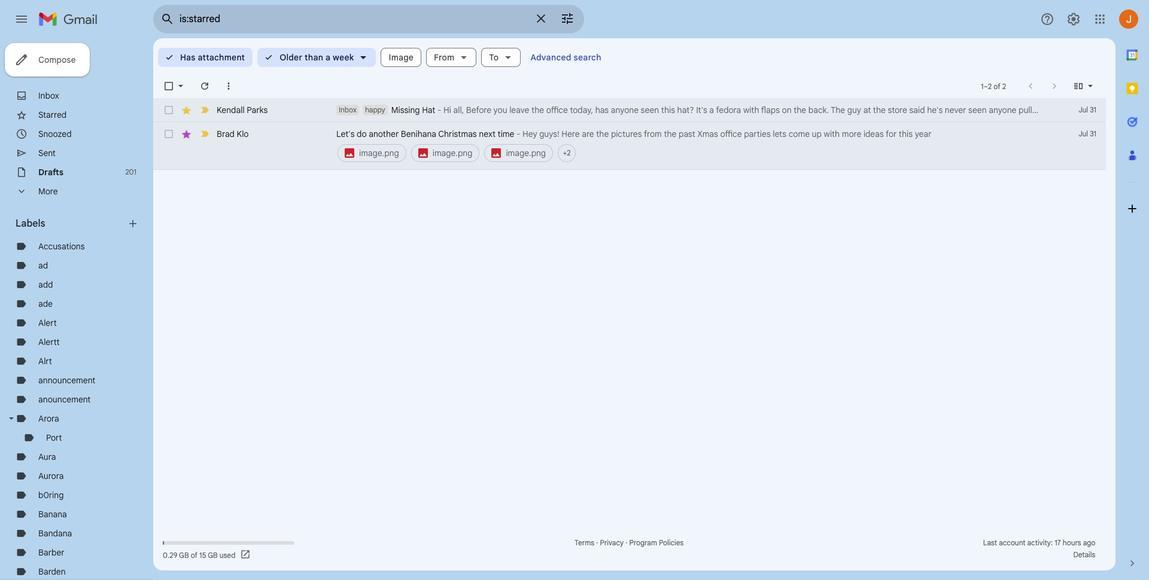 Task type: vqa. For each thing, say whether or not it's contained in the screenshot.
"hi maria,"
no



Task type: locate. For each thing, give the bounding box(es) containing it.
1 horizontal spatial gb
[[208, 551, 218, 560]]

office left today,
[[546, 105, 568, 116]]

2 anyone from the left
[[989, 105, 1017, 116]]

image.png down christmas
[[433, 148, 473, 159]]

with
[[743, 105, 759, 116], [824, 129, 840, 139]]

more
[[842, 129, 862, 139]]

flaps
[[761, 105, 780, 116]]

1 horizontal spatial office
[[720, 129, 742, 139]]

aurora
[[38, 471, 64, 482]]

a inside "popup button"
[[326, 52, 331, 63]]

image.png down hey
[[506, 148, 546, 159]]

2
[[988, 82, 992, 91], [1003, 82, 1006, 91]]

today,
[[570, 105, 593, 116]]

with left flaps
[[743, 105, 759, 116]]

this right for
[[899, 129, 913, 139]]

has
[[180, 52, 196, 63]]

alertt link
[[38, 337, 60, 348]]

2 horizontal spatial image.png
[[506, 148, 546, 159]]

from
[[434, 52, 455, 63]]

1 vertical spatial 31
[[1090, 129, 1097, 138]]

with right up
[[824, 129, 840, 139]]

0 horizontal spatial gb
[[179, 551, 189, 560]]

2 right –
[[1003, 82, 1006, 91]]

store
[[888, 105, 907, 116]]

all
[[1109, 105, 1118, 116]]

31 for parks
[[1090, 105, 1097, 114]]

1 horizontal spatial with
[[824, 129, 840, 139]]

jul
[[1079, 105, 1088, 114], [1079, 129, 1088, 138]]

2 2 from the left
[[1003, 82, 1006, 91]]

2 image.png from the left
[[433, 148, 473, 159]]

1 horizontal spatial anyone
[[989, 105, 1017, 116]]

b0ring link
[[38, 490, 64, 501]]

seen up from
[[641, 105, 659, 116]]

main content
[[153, 38, 1133, 571]]

cell containing let's do another benihana christmas next time
[[336, 128, 1046, 164]]

main content containing has attachment
[[153, 38, 1133, 571]]

this
[[661, 105, 675, 116], [899, 129, 913, 139]]

of
[[994, 82, 1001, 91], [191, 551, 198, 560]]

1 gb from the left
[[179, 551, 189, 560]]

said
[[910, 105, 925, 116]]

row up let's do another benihana christmas next time - hey guys! here are the pictures from the past xmas office parties lets come  up with more ideas for this year
[[153, 98, 1133, 122]]

seen
[[641, 105, 659, 116], [969, 105, 987, 116]]

0 vertical spatial jul
[[1079, 105, 1088, 114]]

1 vertical spatial inbox
[[339, 105, 357, 114]]

0 horizontal spatial anyone
[[611, 105, 639, 116]]

0 horizontal spatial of
[[191, 551, 198, 560]]

0 vertical spatial this
[[661, 105, 675, 116]]

hey
[[523, 129, 537, 139]]

-
[[438, 105, 441, 116], [517, 129, 521, 139]]

0 vertical spatial with
[[743, 105, 759, 116]]

office inside cell
[[720, 129, 742, 139]]

2 gb from the left
[[208, 551, 218, 560]]

brad
[[217, 129, 235, 139]]

1 horizontal spatial -
[[517, 129, 521, 139]]

has
[[595, 105, 609, 116]]

1 vertical spatial with
[[824, 129, 840, 139]]

footer containing terms
[[153, 538, 1106, 562]]

0 horizontal spatial a
[[326, 52, 331, 63]]

follow link to manage storage image
[[240, 550, 252, 562]]

row inside main content
[[153, 122, 1106, 170]]

off
[[1042, 105, 1052, 116]]

sent
[[38, 148, 56, 159]]

tab list
[[1116, 38, 1149, 538]]

office right "xmas"
[[720, 129, 742, 139]]

inbox inside row
[[339, 105, 357, 114]]

None checkbox
[[163, 104, 175, 116]]

0 vertical spatial -
[[438, 105, 441, 116]]

1 row from the top
[[153, 98, 1133, 122]]

footer
[[153, 538, 1106, 562]]

1 vertical spatial jul
[[1079, 129, 1088, 138]]

1 vertical spatial jul 31
[[1079, 129, 1097, 138]]

1 horizontal spatial seen
[[969, 105, 987, 116]]

1 horizontal spatial image.png
[[433, 148, 473, 159]]

labels navigation
[[0, 38, 153, 581]]

a right it's
[[710, 105, 714, 116]]

0 vertical spatial 31
[[1090, 105, 1097, 114]]

gb right 15
[[208, 551, 218, 560]]

2 jul from the top
[[1079, 129, 1088, 138]]

do
[[357, 129, 367, 139]]

31 right like
[[1090, 105, 1097, 114]]

1 horizontal spatial ·
[[626, 539, 628, 548]]

anouncement
[[38, 395, 91, 405]]

you
[[494, 105, 507, 116]]

klo
[[237, 129, 249, 139]]

0 vertical spatial of
[[994, 82, 1001, 91]]

guys!
[[540, 129, 560, 139]]

anyone right "has"
[[611, 105, 639, 116]]

search
[[574, 52, 602, 63]]

gb right 0.29
[[179, 551, 189, 560]]

2 row from the top
[[153, 122, 1106, 170]]

2 right 1 at the top of the page
[[988, 82, 992, 91]]

1 jul 31 from the top
[[1079, 105, 1097, 114]]

labels heading
[[16, 218, 127, 230]]

alert link
[[38, 318, 57, 329]]

image.png down another
[[359, 148, 399, 159]]

before
[[466, 105, 492, 116]]

1 31 from the top
[[1090, 105, 1097, 114]]

0 horizontal spatial seen
[[641, 105, 659, 116]]

jul 31
[[1079, 105, 1097, 114], [1079, 129, 1097, 138]]

than
[[305, 52, 323, 63]]

1 vertical spatial a
[[710, 105, 714, 116]]

0 horizontal spatial ·
[[596, 539, 598, 548]]

guy
[[848, 105, 862, 116]]

last
[[984, 539, 998, 548]]

terms · privacy · program policies
[[575, 539, 684, 548]]

accusations
[[38, 241, 85, 252]]

attachment
[[198, 52, 245, 63]]

brad klo
[[217, 129, 249, 139]]

clear search image
[[529, 7, 553, 31]]

jul 31 down i
[[1079, 129, 1097, 138]]

0 horizontal spatial this
[[661, 105, 675, 116]]

aura
[[38, 452, 56, 463]]

hours
[[1063, 539, 1082, 548]]

more
[[38, 186, 58, 197]]

cell
[[336, 128, 1046, 164]]

0 horizontal spatial image.png
[[359, 148, 399, 159]]

older
[[280, 52, 302, 63]]

- left hi
[[438, 105, 441, 116]]

starred link
[[38, 110, 67, 120]]

image.png
[[359, 148, 399, 159], [433, 148, 473, 159], [506, 148, 546, 159]]

jul left i
[[1079, 105, 1088, 114]]

0 horizontal spatial inbox
[[38, 90, 59, 101]]

1 horizontal spatial a
[[710, 105, 714, 116]]

office
[[546, 105, 568, 116], [720, 129, 742, 139]]

1 · from the left
[[596, 539, 598, 548]]

search mail image
[[157, 8, 178, 30]]

1 jul from the top
[[1079, 105, 1088, 114]]

past
[[679, 129, 696, 139]]

1 seen from the left
[[641, 105, 659, 116]]

jul down like
[[1079, 129, 1088, 138]]

None checkbox
[[163, 80, 175, 92], [163, 128, 175, 140], [163, 80, 175, 92], [163, 128, 175, 140]]

of right –
[[994, 82, 1001, 91]]

seen right never
[[969, 105, 987, 116]]

it's
[[696, 105, 708, 116]]

arora link
[[38, 414, 59, 424]]

0 vertical spatial a
[[326, 52, 331, 63]]

0 vertical spatial jul 31
[[1079, 105, 1097, 114]]

barden
[[38, 567, 66, 578]]

gb
[[179, 551, 189, 560], [208, 551, 218, 560]]

0 horizontal spatial with
[[743, 105, 759, 116]]

next
[[479, 129, 496, 139]]

alrt
[[38, 356, 52, 367]]

inbox up let's
[[339, 105, 357, 114]]

advanced search options image
[[556, 7, 580, 31]]

None search field
[[153, 5, 584, 34]]

1 image.png from the left
[[359, 148, 399, 159]]

31 down i
[[1090, 129, 1097, 138]]

· right privacy
[[626, 539, 628, 548]]

1 horizontal spatial inbox
[[339, 105, 357, 114]]

ad
[[38, 260, 48, 271]]

of left 15
[[191, 551, 198, 560]]

1 vertical spatial office
[[720, 129, 742, 139]]

2 jul 31 from the top
[[1079, 129, 1097, 138]]

fedora
[[716, 105, 741, 116]]

advanced search button
[[526, 47, 606, 68]]

row containing brad klo
[[153, 122, 1106, 170]]

footer inside main content
[[153, 538, 1106, 562]]

none checkbox inside row
[[163, 104, 175, 116]]

+2
[[563, 148, 571, 157]]

3 image.png from the left
[[506, 148, 546, 159]]

xmas
[[698, 129, 718, 139]]

row containing kendall parks
[[153, 98, 1133, 122]]

port
[[46, 433, 62, 444]]

from
[[644, 129, 662, 139]]

· right the terms
[[596, 539, 598, 548]]

a right than
[[326, 52, 331, 63]]

row
[[153, 98, 1133, 122], [153, 122, 1106, 170]]

the left past
[[664, 129, 677, 139]]

inbox up "starred"
[[38, 90, 59, 101]]

this left hat?
[[661, 105, 675, 116]]

1 horizontal spatial 2
[[1003, 82, 1006, 91]]

port link
[[46, 433, 62, 444]]

jul 31 for kendall parks
[[1079, 105, 1097, 114]]

2 31 from the top
[[1090, 129, 1097, 138]]

gmail image
[[38, 7, 104, 31]]

0 horizontal spatial 2
[[988, 82, 992, 91]]

bandana link
[[38, 529, 72, 539]]

row down "has"
[[153, 122, 1106, 170]]

week
[[333, 52, 354, 63]]

0 horizontal spatial -
[[438, 105, 441, 116]]

1 horizontal spatial this
[[899, 129, 913, 139]]

jul 31 right quite
[[1079, 105, 1097, 114]]

christmas
[[438, 129, 477, 139]]

–
[[984, 82, 988, 91]]

- left hey
[[517, 129, 521, 139]]

0 vertical spatial inbox
[[38, 90, 59, 101]]

here
[[562, 129, 580, 139]]

ade link
[[38, 299, 53, 310]]

sent link
[[38, 148, 56, 159]]

anyone left pull at the right top
[[989, 105, 1017, 116]]

0 horizontal spatial office
[[546, 105, 568, 116]]



Task type: describe. For each thing, give the bounding box(es) containing it.
up
[[812, 129, 822, 139]]

parks
[[247, 105, 268, 116]]

inbox inside the labels navigation
[[38, 90, 59, 101]]

program
[[629, 539, 657, 548]]

the right are
[[596, 129, 609, 139]]

has attachment button
[[158, 48, 253, 67]]

compose button
[[5, 43, 90, 77]]

barden link
[[38, 567, 66, 578]]

anouncement link
[[38, 395, 91, 405]]

alrt link
[[38, 356, 52, 367]]

b0ring
[[38, 490, 64, 501]]

0 vertical spatial office
[[546, 105, 568, 116]]

from button
[[426, 48, 477, 67]]

it
[[1035, 105, 1040, 116]]

toggle split pane mode image
[[1073, 80, 1085, 92]]

year
[[915, 129, 932, 139]]

+2 button
[[563, 147, 571, 159]]

1
[[981, 82, 984, 91]]

privacy
[[600, 539, 624, 548]]

pull
[[1019, 105, 1033, 116]]

compose
[[38, 54, 76, 65]]

jul 31 for brad klo
[[1079, 129, 1097, 138]]

arora
[[38, 414, 59, 424]]

details
[[1074, 551, 1096, 560]]

i
[[1091, 105, 1093, 116]]

ade
[[38, 299, 53, 310]]

activity:
[[1028, 539, 1053, 548]]

aurora link
[[38, 471, 64, 482]]

Search mail text field
[[180, 13, 527, 25]]

snoozed
[[38, 129, 72, 139]]

201
[[125, 168, 136, 177]]

privacy link
[[600, 539, 624, 548]]

main menu image
[[14, 12, 29, 26]]

1 vertical spatial this
[[899, 129, 913, 139]]

alert
[[38, 318, 57, 329]]

let's
[[336, 129, 355, 139]]

another
[[369, 129, 399, 139]]

come
[[789, 129, 810, 139]]

ad link
[[38, 260, 48, 271]]

hat?
[[677, 105, 694, 116]]

banana link
[[38, 509, 67, 520]]

1 anyone from the left
[[611, 105, 639, 116]]

cell inside row
[[336, 128, 1046, 164]]

1 vertical spatial of
[[191, 551, 198, 560]]

leave
[[510, 105, 530, 116]]

details link
[[1074, 551, 1096, 560]]

more image
[[223, 80, 235, 92]]

a inside row
[[710, 105, 714, 116]]

hat
[[422, 105, 435, 116]]

the right on
[[794, 105, 807, 116]]

never
[[945, 105, 967, 116]]

starred
[[38, 110, 67, 120]]

image
[[389, 52, 414, 63]]

jul for kendall parks
[[1079, 105, 1088, 114]]

jul for brad klo
[[1079, 129, 1088, 138]]

terms
[[575, 539, 595, 548]]

on
[[782, 105, 792, 116]]

1 – 2 of 2
[[981, 82, 1006, 91]]

benihana
[[401, 129, 436, 139]]

2 · from the left
[[626, 539, 628, 548]]

inbox link
[[38, 90, 59, 101]]

the right at
[[873, 105, 886, 116]]

kendall parks
[[217, 105, 268, 116]]

17
[[1055, 539, 1061, 548]]

missing hat - hi all, before you leave the office today, has anyone seen this hat? it's a  fedora with flaps on the back. the guy at the store said he's never seen  anyone pull it off quite like i do. all the
[[391, 105, 1133, 116]]

add link
[[38, 280, 53, 290]]

announcement
[[38, 375, 95, 386]]

to
[[489, 52, 499, 63]]

settings image
[[1067, 12, 1081, 26]]

announcement link
[[38, 375, 95, 386]]

let's do another benihana christmas next time - hey guys! here are the pictures from the past xmas office parties lets come  up with more ideas for this year
[[336, 129, 932, 139]]

drafts
[[38, 167, 64, 178]]

back.
[[809, 105, 829, 116]]

kendall
[[217, 105, 245, 116]]

accusations link
[[38, 241, 85, 252]]

the right all
[[1120, 105, 1133, 116]]

advanced
[[531, 52, 572, 63]]

2 seen from the left
[[969, 105, 987, 116]]

1 horizontal spatial of
[[994, 82, 1001, 91]]

aura link
[[38, 452, 56, 463]]

ideas
[[864, 129, 884, 139]]

15
[[199, 551, 206, 560]]

missing
[[391, 105, 420, 116]]

1 2 from the left
[[988, 82, 992, 91]]

account
[[999, 539, 1026, 548]]

refresh image
[[199, 80, 211, 92]]

lets
[[773, 129, 787, 139]]

snoozed link
[[38, 129, 72, 139]]

bandana
[[38, 529, 72, 539]]

labels
[[16, 218, 45, 230]]

do.
[[1095, 105, 1107, 116]]

ago
[[1083, 539, 1096, 548]]

the
[[831, 105, 845, 116]]

1 vertical spatial -
[[517, 129, 521, 139]]

more button
[[0, 182, 144, 201]]

all,
[[453, 105, 464, 116]]

the right leave
[[532, 105, 544, 116]]

hi
[[444, 105, 451, 116]]

0.29 gb of 15 gb used
[[163, 551, 235, 560]]

31 for klo
[[1090, 129, 1097, 138]]

support image
[[1041, 12, 1055, 26]]

add
[[38, 280, 53, 290]]



